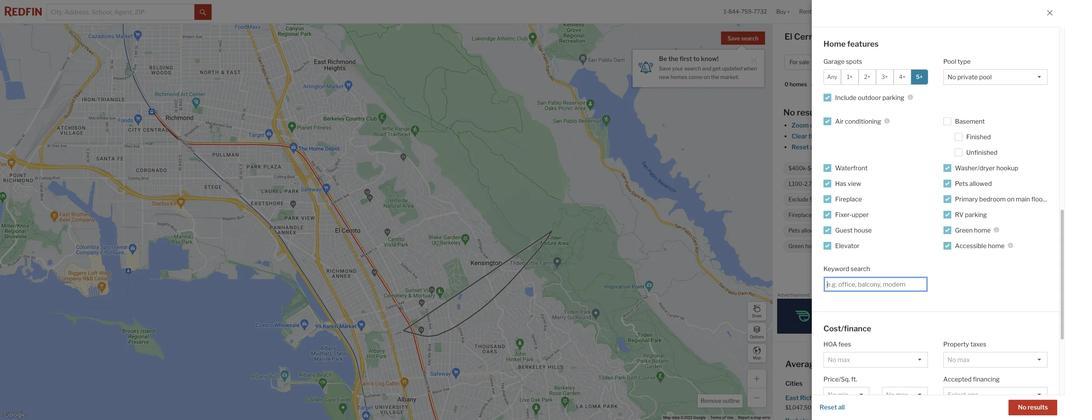 Task type: describe. For each thing, give the bounding box(es) containing it.
fixer-upper
[[836, 211, 869, 219]]

reset all
[[820, 405, 845, 412]]

be the first to know! dialog
[[633, 45, 765, 87]]

new
[[659, 74, 670, 80]]

fees
[[839, 341, 852, 349]]

0 horizontal spatial allowed
[[802, 228, 821, 234]]

1 horizontal spatial guest
[[919, 228, 934, 234]]

$400k-$4.5m inside $400k-$4.5m button
[[833, 59, 870, 66]]

property taxes
[[944, 341, 987, 349]]

uppers
[[989, 181, 1007, 188]]

0 vertical spatial el
[[785, 32, 793, 42]]

bedroom for primary bedroom on main
[[854, 212, 878, 219]]

0 horizontal spatial house
[[854, 227, 872, 234]]

boundary
[[834, 133, 862, 140]]

map region
[[0, 0, 797, 421]]

1 horizontal spatial allowed
[[970, 180, 992, 188]]

has
[[836, 180, 847, 188]]

studio+ for studio+ / 4+ ba
[[947, 59, 968, 66]]

e.g. office, balcony, modern text field
[[827, 281, 925, 289]]

keyword search
[[824, 266, 871, 273]]

options button
[[748, 323, 767, 343]]

get
[[713, 65, 721, 72]]

be
[[659, 55, 667, 63]]

1 vertical spatial map
[[754, 416, 762, 421]]

any
[[828, 74, 838, 80]]

communities
[[821, 197, 855, 203]]

map inside zoom out clear the map boundary reset all filters or remove one of your filters below to see more homes
[[820, 133, 833, 140]]

Any radio
[[824, 69, 841, 85]]

submit search image
[[200, 9, 206, 15]]

redfin link
[[875, 270, 894, 278]]

east richmond heights homes for sale $1,047,500
[[786, 395, 899, 412]]

1 horizontal spatial green
[[955, 227, 973, 234]]

finished
[[967, 133, 991, 141]]

0 horizontal spatial accessible
[[841, 243, 868, 250]]

garage
[[824, 58, 845, 65]]

have view
[[970, 212, 996, 219]]

0 vertical spatial pets
[[955, 180, 969, 188]]

0 vertical spatial fireplace
[[836, 196, 862, 203]]

know!
[[701, 55, 719, 63]]

844-
[[729, 8, 741, 15]]

search for keyword search
[[851, 266, 871, 273]]

remove rv parking image
[[968, 198, 972, 202]]

0 horizontal spatial guest
[[836, 227, 853, 234]]

0 horizontal spatial pets
[[789, 228, 800, 234]]

0 vertical spatial no
[[784, 108, 795, 118]]

average
[[786, 360, 820, 370]]

4+ inside option
[[899, 74, 906, 80]]

$400k-$4.5m button
[[828, 55, 878, 70]]

•
[[811, 82, 813, 88]]

under
[[892, 181, 907, 188]]

1 vertical spatial ft.
[[852, 377, 858, 384]]

1 vertical spatial pets allowed
[[789, 228, 821, 234]]

for
[[790, 59, 798, 66]]

remove outline
[[701, 398, 740, 405]]

remove
[[701, 398, 722, 405]]

5+ parking spots
[[905, 243, 948, 250]]

0 horizontal spatial cerrito,
[[794, 32, 825, 42]]

$4.5m inside button
[[853, 59, 870, 66]]

all inside reset all button
[[839, 405, 845, 412]]

0
[[785, 81, 789, 88]]

financing
[[973, 377, 1000, 384]]

for for homes
[[878, 395, 886, 403]]

one
[[868, 144, 879, 151]]

list box right —
[[882, 388, 928, 403]]

first
[[680, 55, 692, 63]]

0 vertical spatial air conditioning
[[836, 118, 882, 125]]

report for report ad
[[1044, 294, 1056, 299]]

$400k- inside button
[[833, 59, 853, 66]]

1 vertical spatial washer/dryer hookup
[[842, 228, 898, 234]]

0 horizontal spatial guest house
[[836, 227, 872, 234]]

sale
[[886, 32, 903, 42]]

5+ for 5+
[[916, 74, 923, 80]]

bedroom for primary bedroom on main floor
[[980, 196, 1006, 203]]

City, Address, School, Agent, ZIP search field
[[47, 4, 194, 20]]

unfinished
[[967, 149, 998, 156]]

updated
[[722, 65, 743, 72]]

price/sq.
[[824, 377, 850, 384]]

studio+ for studio+
[[846, 165, 866, 172]]

0 vertical spatial the
[[669, 55, 679, 63]]

contract/pending
[[908, 181, 953, 188]]

0 horizontal spatial conditioning
[[845, 118, 882, 125]]

save your search and get updated when new homes come on the market.
[[659, 65, 757, 80]]

1 horizontal spatial house
[[936, 228, 951, 234]]

homes down 'accepted'
[[942, 395, 961, 403]]

map button
[[748, 344, 767, 364]]

0 horizontal spatial $400k-
[[789, 165, 808, 172]]

—
[[874, 392, 878, 399]]

sort
[[817, 81, 828, 88]]

0 vertical spatial no results
[[784, 108, 825, 118]]

clear
[[792, 133, 808, 140]]

1 horizontal spatial hookup
[[997, 165, 1019, 172]]

55+
[[810, 197, 820, 203]]

outline
[[723, 398, 740, 405]]

1 vertical spatial elevator
[[836, 243, 860, 250]]

google image
[[2, 411, 28, 421]]

redfin
[[875, 270, 894, 278]]

0 horizontal spatial green
[[789, 243, 804, 250]]

has view
[[836, 180, 862, 188]]

for down accepted financing at the right
[[963, 395, 971, 403]]

0 horizontal spatial ft.
[[829, 181, 835, 188]]

1 horizontal spatial el
[[894, 360, 901, 370]]

1 vertical spatial cerrito,
[[903, 360, 934, 370]]

2 filters from the left
[[902, 144, 919, 151]]

home up price/sq.
[[822, 360, 845, 370]]

5+ radio
[[911, 69, 929, 85]]

homes
[[841, 32, 870, 42]]

remove waterfront image
[[953, 213, 957, 218]]

california link
[[902, 270, 929, 278]]

1,100-
[[789, 181, 805, 188]]

main for primary bedroom on main
[[886, 212, 899, 219]]

0 vertical spatial washer/dryer
[[955, 165, 996, 172]]

reset all filters button
[[792, 144, 836, 151]]

coming soon, under contract/pending
[[857, 181, 953, 188]]

remove guest house image
[[955, 229, 959, 233]]

1,100-2,750 sq. ft.
[[789, 181, 835, 188]]

0 horizontal spatial $400k-$4.5m
[[789, 165, 825, 172]]

map for map
[[753, 356, 761, 361]]

sale inside button
[[799, 59, 810, 66]]

0 vertical spatial spots
[[846, 58, 863, 65]]

exclude
[[789, 197, 809, 203]]

1 vertical spatial spots
[[933, 243, 948, 250]]

no results button
[[1009, 401, 1058, 416]]

keyword
[[824, 266, 850, 273]]

0 horizontal spatial fireplace
[[789, 212, 812, 219]]

clear the map boundary button
[[792, 133, 862, 140]]

1-844-759-7732
[[724, 8, 767, 15]]

remove elevator image
[[997, 229, 1002, 233]]

remove 5+ parking spots image
[[952, 244, 956, 249]]

list box for hoa fees
[[824, 353, 928, 368]]

1-844-759-7732 link
[[724, 8, 767, 15]]

include
[[836, 94, 857, 102]]

0 vertical spatial ca
[[827, 32, 840, 42]]

include outdoor parking
[[836, 94, 905, 102]]

soon,
[[878, 181, 891, 188]]

error
[[763, 416, 771, 421]]

on for primary bedroom on main
[[879, 212, 885, 219]]

1 vertical spatial ca
[[936, 360, 948, 370]]

remove coming soon, under contract/pending image
[[958, 182, 962, 187]]

recommended button
[[830, 81, 877, 88]]

2 horizontal spatial sale
[[972, 395, 984, 403]]

parking up california
[[913, 243, 932, 250]]

0 horizontal spatial hookup
[[878, 228, 898, 234]]

save search
[[728, 35, 759, 42]]

0 horizontal spatial green home
[[789, 243, 820, 250]]

list box down price/sq. ft.
[[824, 388, 870, 403]]

0 vertical spatial washer/dryer hookup
[[955, 165, 1019, 172]]

reset inside zoom out clear the map boundary reset all filters or remove one of your filters below to see more homes
[[792, 144, 809, 151]]

your inside save your search and get updated when new homes come on the market.
[[673, 65, 684, 72]]

data
[[672, 416, 680, 421]]

reset all button
[[820, 401, 845, 416]]

2+ radio
[[859, 69, 876, 85]]

home left remove green home image
[[806, 243, 820, 250]]

albany
[[919, 395, 940, 403]]

0 vertical spatial elevator
[[972, 228, 993, 234]]

1 horizontal spatial guest house
[[919, 228, 951, 234]]

options
[[750, 335, 764, 340]]

for sale
[[790, 59, 810, 66]]

home up redfin link
[[870, 243, 884, 250]]

remove air conditioning image
[[1029, 198, 1034, 202]]

1 vertical spatial conditioning
[[993, 197, 1025, 203]]

0 homes •
[[785, 81, 813, 88]]

on for primary bedroom on main floor
[[1008, 196, 1015, 203]]

features
[[848, 39, 879, 49]]

no results inside 'button'
[[1019, 405, 1048, 412]]

a
[[751, 416, 753, 421]]

4+ radio
[[894, 69, 911, 85]]

accepted
[[944, 377, 972, 384]]

0 vertical spatial rv
[[936, 197, 943, 203]]

ad
[[1057, 294, 1061, 299]]

fixer- for upper
[[836, 211, 852, 219]]

recommended
[[831, 81, 870, 88]]

pool
[[944, 58, 957, 65]]

4+ inside button
[[972, 59, 979, 66]]

be the first to know!
[[659, 55, 719, 63]]

hoa fees
[[824, 341, 852, 349]]



Task type: vqa. For each thing, say whether or not it's contained in the screenshot.
Schools
no



Task type: locate. For each thing, give the bounding box(es) containing it.
your inside zoom out clear the map boundary reset all filters or remove one of your filters below to see more homes
[[888, 144, 901, 151]]

guest right remove pets allowed image at the bottom right of page
[[836, 227, 853, 234]]

studio+
[[947, 59, 968, 66], [846, 165, 866, 172]]

list box for pool type
[[944, 69, 1048, 85]]

your right one
[[888, 144, 901, 151]]

0 vertical spatial results
[[797, 108, 825, 118]]

your down first
[[673, 65, 684, 72]]

the right be
[[669, 55, 679, 63]]

draw
[[753, 314, 762, 319]]

0 horizontal spatial sale
[[799, 59, 810, 66]]

0 vertical spatial 4+
[[972, 59, 979, 66]]

report a map error link
[[738, 416, 771, 421]]

1 vertical spatial hookup
[[878, 228, 898, 234]]

fireplace down exclude at the top of page
[[789, 212, 812, 219]]

1 vertical spatial $4.5m
[[808, 165, 825, 172]]

use
[[727, 416, 734, 421]]

1 filters from the left
[[818, 144, 836, 151]]

2 horizontal spatial search
[[851, 266, 871, 273]]

cities heading
[[786, 380, 1053, 389]]

average home prices near el cerrito, ca
[[786, 360, 948, 370]]

cerrito,
[[794, 32, 825, 42], [903, 360, 934, 370]]

reset down clear
[[792, 144, 809, 151]]

homes right heights
[[856, 395, 876, 403]]

1 horizontal spatial all
[[839, 405, 845, 412]]

fireplace
[[836, 196, 862, 203], [789, 212, 812, 219]]

home down have view
[[975, 227, 991, 234]]

remove pets allowed image
[[825, 229, 830, 233]]

1 vertical spatial no
[[1019, 405, 1027, 412]]

air up boundary
[[836, 118, 844, 125]]

0 vertical spatial air
[[836, 118, 844, 125]]

washer/dryer down upper
[[842, 228, 877, 234]]

green home down have
[[955, 227, 991, 234]]

the inside zoom out clear the map boundary reset all filters or remove one of your filters below to see more homes
[[809, 133, 819, 140]]

on right upper
[[879, 212, 885, 219]]

el right near
[[894, 360, 901, 370]]

1 horizontal spatial no
[[1019, 405, 1027, 412]]

0 horizontal spatial waterfront
[[836, 165, 868, 172]]

bedroom down remove exclude 55+ communities image
[[854, 212, 878, 219]]

0 horizontal spatial primary
[[833, 212, 853, 219]]

remove green home image
[[824, 244, 828, 249]]

accessible down 'remove guest house' icon
[[955, 243, 987, 250]]

$400k- up 1,100-
[[789, 165, 808, 172]]

cerrito, up for sale button
[[794, 32, 825, 42]]

homes inside 0 homes •
[[790, 81, 807, 88]]

option group containing any
[[824, 69, 929, 85]]

accessible
[[955, 243, 987, 250], [841, 243, 868, 250]]

primary for primary bedroom on main
[[833, 212, 853, 219]]

1 vertical spatial washer/dryer
[[842, 228, 877, 234]]

1 horizontal spatial to
[[940, 144, 946, 151]]

0 vertical spatial hookup
[[997, 165, 1019, 172]]

townhouse,
[[929, 165, 960, 172]]

pets allowed
[[955, 180, 992, 188], [789, 228, 821, 234]]

1 horizontal spatial pets allowed
[[955, 180, 992, 188]]

1 horizontal spatial fireplace
[[836, 196, 862, 203]]

©2023
[[681, 416, 693, 421]]

house down primary bedroom on main
[[854, 227, 872, 234]]

green home
[[955, 227, 991, 234], [789, 243, 820, 250]]

remove townhouse, land image
[[976, 166, 980, 171]]

pets
[[955, 180, 969, 188], [789, 228, 800, 234]]

1 horizontal spatial cerrito,
[[903, 360, 934, 370]]

guest up 5+ parking spots
[[919, 228, 934, 234]]

air down fixer-uppers
[[985, 197, 992, 203]]

1 horizontal spatial main
[[1016, 196, 1031, 203]]

1 vertical spatial reset
[[820, 405, 837, 412]]

accessible home down remove elevator icon
[[955, 243, 1005, 250]]

sale right —
[[887, 395, 899, 403]]

primary bedroom on main floor
[[955, 196, 1046, 203]]

1 vertical spatial of
[[723, 416, 726, 421]]

for inside east richmond heights homes for sale $1,047,500
[[878, 395, 886, 403]]

el cerrito, ca homes for sale
[[785, 32, 903, 42]]

option group
[[824, 69, 929, 85]]

air conditioning up boundary
[[836, 118, 882, 125]]

the down get
[[711, 74, 720, 80]]

rv parking down remove rv parking "icon"
[[955, 211, 987, 219]]

upper
[[852, 211, 869, 219]]

on down and
[[704, 74, 710, 80]]

0 horizontal spatial filters
[[818, 144, 836, 151]]

list box for accepted financing
[[944, 388, 1048, 403]]

fireplace down has view
[[836, 196, 862, 203]]

0 horizontal spatial results
[[797, 108, 825, 118]]

remove 1,100-2,750 sq. ft. image
[[839, 182, 844, 187]]

main for primary bedroom on main floor
[[1016, 196, 1031, 203]]

search down 759-
[[742, 35, 759, 42]]

1 vertical spatial rv
[[955, 211, 964, 219]]

air conditioning
[[836, 118, 882, 125], [985, 197, 1025, 203]]

0 horizontal spatial to
[[694, 55, 700, 63]]

1+
[[847, 74, 853, 80]]

1 horizontal spatial 4+
[[972, 59, 979, 66]]

fixer- down communities
[[836, 211, 852, 219]]

allowed down remove townhouse, land image
[[970, 180, 992, 188]]

save for save search
[[728, 35, 741, 42]]

0 vertical spatial on
[[704, 74, 710, 80]]

3+ radio
[[876, 69, 894, 85]]

homes right 0
[[790, 81, 807, 88]]

report ad button
[[1044, 294, 1061, 300]]

studio+ inside button
[[947, 59, 968, 66]]

rv
[[936, 197, 943, 203], [955, 211, 964, 219]]

report for report a map error
[[738, 416, 750, 421]]

1 vertical spatial air
[[985, 197, 992, 203]]

waterfront left the remove waterfront icon
[[920, 212, 949, 219]]

report ad
[[1044, 294, 1061, 299]]

0 vertical spatial map
[[753, 356, 761, 361]]

0 horizontal spatial el
[[785, 32, 793, 42]]

0 horizontal spatial of
[[723, 416, 726, 421]]

1 horizontal spatial air
[[985, 197, 992, 203]]

terms of use
[[711, 416, 734, 421]]

2+
[[865, 74, 871, 80]]

report inside button
[[1044, 294, 1056, 299]]

draw button
[[748, 302, 767, 322]]

homes inside zoom out clear the map boundary reset all filters or remove one of your filters below to see more homes
[[975, 144, 995, 151]]

primary
[[955, 196, 978, 203], [833, 212, 853, 219]]

sq.
[[821, 181, 828, 188]]

save
[[728, 35, 741, 42], [659, 65, 671, 72]]

view right have
[[984, 212, 996, 219]]

or
[[838, 144, 844, 151]]

to right first
[[694, 55, 700, 63]]

$400k-$4.5m
[[833, 59, 870, 66], [789, 165, 825, 172]]

house left 'remove guest house' icon
[[936, 228, 951, 234]]

ca
[[827, 32, 840, 42], [936, 360, 948, 370]]

property
[[944, 341, 970, 349]]

0 horizontal spatial washer/dryer
[[842, 228, 877, 234]]

conditioning up boundary
[[845, 118, 882, 125]]

1 vertical spatial no results
[[1019, 405, 1048, 412]]

0 vertical spatial ft.
[[829, 181, 835, 188]]

all inside zoom out clear the map boundary reset all filters or remove one of your filters below to see more homes
[[811, 144, 817, 151]]

1 horizontal spatial waterfront
[[920, 212, 949, 219]]

coming
[[857, 181, 876, 188]]

1 horizontal spatial $400k-$4.5m
[[833, 59, 870, 66]]

primary down 'remove coming soon, under contract/pending' icon
[[955, 196, 978, 203]]

map data ©2023 google
[[664, 416, 706, 421]]

save up new
[[659, 65, 671, 72]]

near
[[873, 360, 892, 370]]

1 horizontal spatial 5+
[[916, 74, 923, 80]]

townhouse, land
[[929, 165, 972, 172]]

allowed left remove pets allowed image at the bottom right of page
[[802, 228, 821, 234]]

green down the remove waterfront icon
[[955, 227, 973, 234]]

5+ for 5+ parking spots
[[905, 243, 912, 250]]

1 vertical spatial search
[[685, 65, 701, 72]]

studio+ / 4+ ba
[[947, 59, 986, 66]]

1 horizontal spatial of
[[881, 144, 887, 151]]

out
[[810, 122, 820, 129]]

1 horizontal spatial fixer-
[[975, 181, 989, 188]]

search inside save your search and get updated when new homes come on the market.
[[685, 65, 701, 72]]

report left ad
[[1044, 294, 1056, 299]]

1 vertical spatial air conditioning
[[985, 197, 1025, 203]]

elevator right remove green home image
[[836, 243, 860, 250]]

pets down exclude at the top of page
[[789, 228, 800, 234]]

rv parking
[[936, 197, 964, 203], [955, 211, 987, 219]]

conditioning down uppers
[[993, 197, 1025, 203]]

1 horizontal spatial filters
[[902, 144, 919, 151]]

report a map error
[[738, 416, 771, 421]]

parking up the remove waterfront icon
[[945, 197, 964, 203]]

for down near
[[878, 395, 886, 403]]

0 vertical spatial reset
[[792, 144, 809, 151]]

0 horizontal spatial save
[[659, 65, 671, 72]]

save inside button
[[728, 35, 741, 42]]

$4.5m left remove $400k-$4.5m image
[[808, 165, 825, 172]]

1 vertical spatial to
[[940, 144, 946, 151]]

green
[[955, 227, 973, 234], [789, 243, 804, 250]]

ca up 'accepted'
[[936, 360, 948, 370]]

list box down ba
[[944, 69, 1048, 85]]

rv parking up the remove waterfront icon
[[936, 197, 964, 203]]

1 vertical spatial on
[[1008, 196, 1015, 203]]

2 horizontal spatial the
[[809, 133, 819, 140]]

green home left remove green home image
[[789, 243, 820, 250]]

1 horizontal spatial rv
[[955, 211, 964, 219]]

1 horizontal spatial washer/dryer
[[955, 165, 996, 172]]

accessible home
[[955, 243, 1005, 250], [841, 243, 884, 250]]

price/sq. ft.
[[824, 377, 858, 384]]

sale down accepted financing at the right
[[972, 395, 984, 403]]

1 vertical spatial 4+
[[899, 74, 906, 80]]

search for save search
[[742, 35, 759, 42]]

5+ right 4+ option
[[916, 74, 923, 80]]

list box down 'financing'
[[944, 388, 1048, 403]]

0 vertical spatial report
[[1044, 294, 1056, 299]]

fixer-
[[975, 181, 989, 188], [836, 211, 852, 219]]

guest house up 5+ parking spots
[[919, 228, 951, 234]]

remove
[[845, 144, 867, 151]]

1 horizontal spatial green home
[[955, 227, 991, 234]]

1 horizontal spatial report
[[1044, 294, 1056, 299]]

0 vertical spatial to
[[694, 55, 700, 63]]

ft. right sq.
[[829, 181, 835, 188]]

washer/dryer down 'unfinished'
[[955, 165, 996, 172]]

report left a
[[738, 416, 750, 421]]

view for has view
[[848, 180, 862, 188]]

view right remove 1,100-2,750 sq. ft. icon
[[848, 180, 862, 188]]

1 horizontal spatial $400k-
[[833, 59, 853, 66]]

1 horizontal spatial view
[[984, 212, 996, 219]]

ad region
[[778, 299, 1061, 334]]

0 vertical spatial your
[[673, 65, 684, 72]]

for sale button
[[785, 55, 825, 70]]

accessible home up keyword search
[[841, 243, 884, 250]]

1 horizontal spatial accessible
[[955, 243, 987, 250]]

759-
[[741, 8, 754, 15]]

1 horizontal spatial $4.5m
[[853, 59, 870, 66]]

results inside 'button'
[[1028, 405, 1048, 412]]

hookup up uppers
[[997, 165, 1019, 172]]

guest house down fixer-upper
[[836, 227, 872, 234]]

type
[[958, 58, 971, 65]]

1 horizontal spatial ca
[[936, 360, 948, 370]]

of
[[881, 144, 887, 151], [723, 416, 726, 421]]

market.
[[721, 74, 739, 80]]

zoom out button
[[792, 122, 821, 129]]

sale inside east richmond heights homes for sale $1,047,500
[[887, 395, 899, 403]]

2 vertical spatial on
[[879, 212, 885, 219]]

california
[[902, 270, 929, 278]]

primary down communities
[[833, 212, 853, 219]]

view
[[848, 180, 862, 188], [984, 212, 996, 219]]

the up reset all filters button
[[809, 133, 819, 140]]

map inside button
[[753, 356, 761, 361]]

parking down remove rv parking "icon"
[[965, 211, 987, 219]]

homes inside save your search and get updated when new homes come on the market.
[[671, 74, 688, 80]]

allowed
[[970, 180, 992, 188], [802, 228, 821, 234]]

fixer- for uppers
[[975, 181, 989, 188]]

1+ radio
[[841, 69, 859, 85]]

map left data
[[664, 416, 671, 421]]

map right a
[[754, 416, 762, 421]]

5+ up the california 'link'
[[905, 243, 912, 250]]

reset inside reset all button
[[820, 405, 837, 412]]

to inside be the first to know! dialog
[[694, 55, 700, 63]]

0 horizontal spatial accessible home
[[841, 243, 884, 250]]

on left remove air conditioning icon
[[1008, 196, 1015, 203]]

zoom
[[792, 122, 809, 129]]

green left remove green home image
[[789, 243, 804, 250]]

have
[[970, 212, 983, 219]]

main right upper
[[886, 212, 899, 219]]

1 vertical spatial main
[[886, 212, 899, 219]]

0 horizontal spatial search
[[685, 65, 701, 72]]

parking down 3+ option
[[883, 94, 905, 102]]

1 horizontal spatial accessible home
[[955, 243, 1005, 250]]

bedroom
[[980, 196, 1006, 203], [854, 212, 878, 219]]

pets allowed down remove townhouse, land image
[[955, 180, 992, 188]]

no inside no results 'button'
[[1019, 405, 1027, 412]]

for left sale
[[872, 32, 884, 42]]

map down options
[[753, 356, 761, 361]]

hoa
[[824, 341, 838, 349]]

all
[[811, 144, 817, 151], [839, 405, 845, 412]]

garage spots
[[824, 58, 863, 65]]

list box up 'financing'
[[944, 353, 1048, 368]]

the inside save your search and get updated when new homes come on the market.
[[711, 74, 720, 80]]

studio+ / 4+ ba button
[[942, 55, 994, 70]]

$4.5m up the 2+
[[853, 59, 870, 66]]

1 horizontal spatial spots
[[933, 243, 948, 250]]

hookup down primary bedroom on main
[[878, 228, 898, 234]]

for for homes
[[872, 32, 884, 42]]

bedroom down fixer-uppers
[[980, 196, 1006, 203]]

search
[[742, 35, 759, 42], [685, 65, 701, 72], [851, 266, 871, 273]]

results
[[797, 108, 825, 118], [1028, 405, 1048, 412]]

1 horizontal spatial your
[[888, 144, 901, 151]]

7732
[[754, 8, 767, 15]]

0 vertical spatial rv parking
[[936, 197, 964, 203]]

1 vertical spatial fixer-
[[836, 211, 852, 219]]

0 horizontal spatial no
[[784, 108, 795, 118]]

to inside zoom out clear the map boundary reset all filters or remove one of your filters below to see more homes
[[940, 144, 946, 151]]

1 vertical spatial allowed
[[802, 228, 821, 234]]

4+ left 5+ 'option'
[[899, 74, 906, 80]]

el up for
[[785, 32, 793, 42]]

filters left the below
[[902, 144, 919, 151]]

0 vertical spatial green home
[[955, 227, 991, 234]]

1 horizontal spatial sale
[[887, 395, 899, 403]]

of right one
[[881, 144, 887, 151]]

1 vertical spatial save
[[659, 65, 671, 72]]

5+ inside 'option'
[[916, 74, 923, 80]]

on inside save your search and get updated when new homes come on the market.
[[704, 74, 710, 80]]

list box
[[944, 69, 1048, 85], [824, 353, 928, 368], [944, 353, 1048, 368], [824, 388, 870, 403], [882, 388, 928, 403], [944, 388, 1048, 403]]

0 vertical spatial $400k-
[[833, 59, 853, 66]]

spots up 1+ 'option'
[[846, 58, 863, 65]]

sale right for
[[799, 59, 810, 66]]

4+ right /
[[972, 59, 979, 66]]

basement
[[955, 118, 985, 125]]

$400k-$4.5m up 1+ 'option'
[[833, 59, 870, 66]]

save inside save your search and get updated when new homes come on the market.
[[659, 65, 671, 72]]

accessible up keyword search
[[841, 243, 868, 250]]

no
[[784, 108, 795, 118], [1019, 405, 1027, 412]]

$400k-$4.5m up 1,100-2,750 sq. ft.
[[789, 165, 825, 172]]

when
[[744, 65, 757, 72]]

remove exclude 55+ communities image
[[859, 198, 864, 202]]

save down 844-
[[728, 35, 741, 42]]

1 vertical spatial rv parking
[[955, 211, 987, 219]]

list box for property taxes
[[944, 353, 1048, 368]]

0 horizontal spatial the
[[669, 55, 679, 63]]

all down heights
[[839, 405, 845, 412]]

map
[[820, 133, 833, 140], [754, 416, 762, 421]]

see
[[947, 144, 957, 151]]

1 vertical spatial all
[[839, 405, 845, 412]]

0 vertical spatial view
[[848, 180, 862, 188]]

0 horizontal spatial studio+
[[846, 165, 866, 172]]

guest house
[[836, 227, 872, 234], [919, 228, 951, 234]]

rv down contract/pending
[[936, 197, 943, 203]]

0 vertical spatial green
[[955, 227, 973, 234]]

1 vertical spatial 5+
[[905, 243, 912, 250]]

2,750
[[805, 181, 820, 188]]

google
[[694, 416, 706, 421]]

search inside button
[[742, 35, 759, 42]]

remove $400k-$4.5m image
[[829, 166, 834, 171]]

home down remove elevator icon
[[988, 243, 1005, 250]]

view for have view
[[984, 212, 996, 219]]

0 vertical spatial pets allowed
[[955, 180, 992, 188]]

homes inside east richmond heights homes for sale $1,047,500
[[856, 395, 876, 403]]

search up e.g. office, balcony, modern text field
[[851, 266, 871, 273]]

home features
[[824, 39, 879, 49]]

1 vertical spatial waterfront
[[920, 212, 949, 219]]

pool type
[[944, 58, 971, 65]]

save for save your search and get updated when new homes come on the market.
[[659, 65, 671, 72]]

0 vertical spatial bedroom
[[980, 196, 1006, 203]]

1 vertical spatial your
[[888, 144, 901, 151]]

land
[[961, 165, 972, 172]]

albany homes for sale
[[919, 395, 984, 403]]

list box down the fees
[[824, 353, 928, 368]]

map for map data ©2023 google
[[664, 416, 671, 421]]

primary for primary bedroom on main floor
[[955, 196, 978, 203]]

of inside zoom out clear the map boundary reset all filters or remove one of your filters below to see more homes
[[881, 144, 887, 151]]

1 horizontal spatial conditioning
[[993, 197, 1025, 203]]



